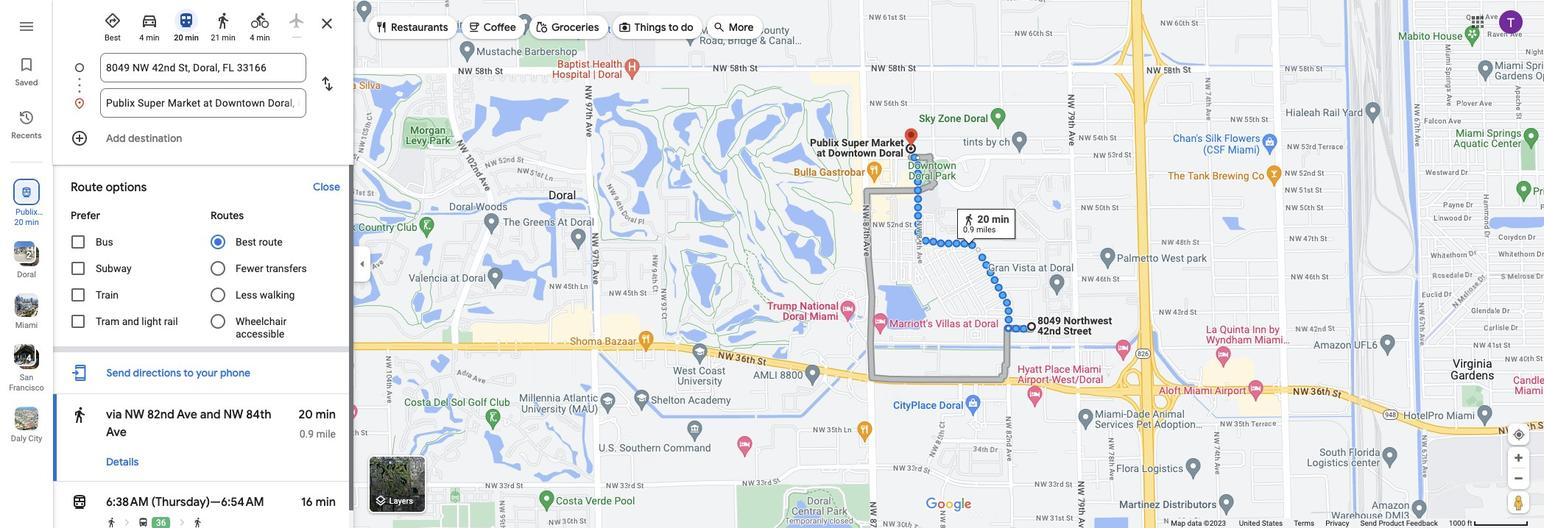 Task type: vqa. For each thing, say whether or not it's contained in the screenshot.
place
no



Task type: locate. For each thing, give the bounding box(es) containing it.
send left directions
[[106, 367, 131, 380]]

0 vertical spatial 20 min
[[174, 33, 199, 43]]

ave right 82nd
[[177, 408, 197, 423]]

0 horizontal spatial 20
[[14, 218, 23, 228]]

route
[[259, 236, 283, 248]]

1 horizontal spatial 4
[[139, 33, 144, 43]]

nw left '84th'
[[223, 408, 243, 423]]

to for send
[[184, 367, 194, 380]]

4 for cycling 'image'
[[250, 33, 255, 43]]

list item up add destination "button"
[[53, 88, 354, 118]]

0 vertical spatial and
[[122, 316, 139, 328]]

4 min for cycling 'image'
[[250, 33, 270, 43]]

send for send directions to your phone
[[106, 367, 131, 380]]

miami
[[15, 321, 38, 331]]

city
[[28, 435, 42, 444]]

min up mile on the left bottom
[[316, 408, 336, 423]]

, then image
[[177, 518, 188, 529]]


[[467, 19, 481, 35]]

1 horizontal spatial to
[[669, 21, 679, 34]]

4 min inside option
[[250, 33, 270, 43]]

none field for 1st list item from the bottom
[[106, 88, 301, 118]]

fewer
[[236, 263, 263, 275]]

6:38 am
[[106, 496, 149, 510]]

0 horizontal spatial 20 min
[[14, 218, 39, 228]]

united states
[[1239, 520, 1283, 528]]

list
[[53, 53, 354, 118]]

0 horizontal spatial best
[[105, 33, 121, 43]]

 things to do
[[618, 19, 694, 35]]

4 min inside radio
[[139, 33, 160, 43]]

4 min
[[139, 33, 160, 43], [250, 33, 270, 43]]

san
[[20, 373, 33, 383]]

0 horizontal spatial to
[[184, 367, 194, 380]]

coffee
[[484, 21, 516, 34]]

20 min
[[174, 33, 199, 43], [14, 218, 39, 228]]

20 right 4 min radio
[[174, 33, 183, 43]]

21 min
[[211, 33, 236, 43]]

wheelchair accessible
[[236, 316, 287, 340]]

1 vertical spatial and
[[200, 408, 221, 423]]

1 list item from the top
[[53, 53, 354, 100]]

0 horizontal spatial ave
[[106, 426, 127, 440]]

united states button
[[1239, 519, 1283, 529]]

4 inside 4 min radio
[[139, 33, 144, 43]]

0 vertical spatial none field
[[106, 53, 301, 82]]

16
[[301, 496, 313, 510]]

to inside ' things to do'
[[669, 21, 679, 34]]

4 inside 4 min option
[[250, 33, 255, 43]]

to inside button
[[184, 367, 194, 380]]

0 vertical spatial to
[[669, 21, 679, 34]]

1 horizontal spatial 4 min
[[250, 33, 270, 43]]

1 horizontal spatial send
[[1361, 520, 1377, 528]]

4 min down cycling 'image'
[[250, 33, 270, 43]]

0 vertical spatial send
[[106, 367, 131, 380]]

san francisco
[[9, 373, 44, 393]]

1 vertical spatial 20 min
[[14, 218, 39, 228]]

1 vertical spatial best
[[236, 236, 256, 248]]

prefer bus
[[71, 209, 113, 248]]

2 places element
[[16, 249, 31, 262]]

4 down cycling 'image'
[[250, 33, 255, 43]]

recents button
[[0, 103, 53, 144]]

2 nw from the left
[[223, 408, 243, 423]]

best
[[105, 33, 121, 43], [236, 236, 256, 248]]

2 horizontal spatial 4
[[250, 33, 255, 43]]

1 horizontal spatial transit image
[[178, 12, 195, 29]]

walking image up 21 min
[[214, 12, 232, 29]]

walking image
[[214, 12, 232, 29], [71, 405, 88, 426]]

and down your in the left of the page
[[200, 408, 221, 423]]

min inside 20 min 0.9 mile
[[316, 408, 336, 423]]

terms button
[[1294, 519, 1315, 529]]

list item down 21
[[53, 53, 354, 100]]

daly
[[11, 435, 26, 444]]

walking image containing 
[[71, 405, 88, 426]]

0 vertical spatial walking image
[[214, 12, 232, 29]]

to
[[669, 21, 679, 34], [184, 367, 194, 380]]

min
[[146, 33, 160, 43], [185, 33, 199, 43], [222, 33, 236, 43], [257, 33, 270, 43], [25, 218, 39, 228], [316, 408, 336, 423], [316, 496, 336, 510]]

to left do
[[669, 21, 679, 34]]

product
[[1379, 520, 1405, 528]]

send
[[106, 367, 131, 380], [1361, 520, 1377, 528]]

footer containing map data ©2023
[[1171, 519, 1449, 529]]

6:54 am
[[221, 496, 264, 510]]

1 vertical spatial 
[[71, 493, 88, 513]]

best inside directions main content
[[236, 236, 256, 248]]

data
[[1188, 520, 1202, 528]]

none field for 1st list item from the top
[[106, 53, 301, 82]]

1 vertical spatial to
[[184, 367, 194, 380]]

 left 6:38 am
[[71, 493, 88, 513]]

20 min left 21
[[174, 33, 199, 43]]

2 horizontal spatial 20
[[299, 408, 313, 423]]

walking image left the via
[[71, 405, 88, 426]]

details button
[[99, 449, 146, 476]]

20 inside radio
[[174, 33, 183, 43]]

min inside radio
[[185, 33, 199, 43]]

best inside radio
[[105, 33, 121, 43]]

0 vertical spatial best
[[105, 33, 121, 43]]

none field down 21
[[106, 53, 301, 82]]

1 vertical spatial transit image
[[71, 493, 88, 513]]

Best radio
[[97, 6, 128, 43]]

0 horizontal spatial and
[[122, 316, 139, 328]]

list item
[[53, 53, 354, 100], [53, 88, 354, 118]]

show your location image
[[1513, 429, 1526, 442]]

rail
[[164, 316, 178, 328]]

1 horizontal spatial 
[[71, 493, 88, 513]]

transit image left 6:38 am
[[71, 493, 88, 513]]

0 horizontal spatial walking image
[[71, 405, 88, 426]]

footer
[[1171, 519, 1449, 529]]

and left light
[[122, 316, 139, 328]]

4 up the "san"
[[26, 354, 31, 364]]

nw
[[125, 408, 144, 423], [223, 408, 243, 423]]

1 horizontal spatial ave
[[177, 408, 197, 423]]

 inside directions main content
[[71, 493, 88, 513]]

ave down the via
[[106, 426, 127, 440]]

1 horizontal spatial 20
[[174, 33, 183, 43]]

0 horizontal spatial nw
[[125, 408, 144, 423]]

0 horizontal spatial 4
[[26, 354, 31, 364]]

21 min radio
[[208, 6, 239, 43]]

4 places element
[[16, 352, 31, 365]]

min down cycling 'image'
[[257, 33, 270, 43]]

accessible
[[236, 328, 284, 340]]

terms
[[1294, 520, 1315, 528]]

None field
[[106, 53, 301, 82], [106, 88, 301, 118]]

saved button
[[0, 50, 53, 91]]

daly city
[[11, 435, 42, 444]]

4 min down the driving 'icon'
[[139, 33, 160, 43]]

zoom out image
[[1514, 474, 1525, 485]]

1 vertical spatial send
[[1361, 520, 1377, 528]]

0 vertical spatial 
[[20, 184, 33, 200]]

6:38 am (thursday) — 6:54 am
[[106, 496, 264, 510]]

1 horizontal spatial and
[[200, 408, 221, 423]]

(thursday)
[[151, 496, 210, 510]]

20
[[174, 33, 183, 43], [14, 218, 23, 228], [299, 408, 313, 423]]

saved
[[15, 77, 38, 88]]


[[713, 19, 726, 35]]

list inside google maps element
[[53, 53, 354, 118]]

0 vertical spatial ave
[[177, 408, 197, 423]]

menu image
[[18, 18, 35, 35]]

0 vertical spatial 20
[[174, 33, 183, 43]]

privacy button
[[1326, 519, 1350, 529]]

20 up 2 places element
[[14, 218, 23, 228]]

4 min radio
[[245, 6, 275, 43]]

flights image
[[288, 12, 306, 29]]

map
[[1171, 520, 1186, 528]]

tram
[[96, 316, 119, 328]]

0 vertical spatial transit image
[[178, 12, 195, 29]]

20 min inside  list
[[14, 218, 39, 228]]

1 horizontal spatial nw
[[223, 408, 243, 423]]

1 vertical spatial ave
[[106, 426, 127, 440]]

best left route
[[236, 236, 256, 248]]

1 vertical spatial walking image
[[71, 405, 88, 426]]

4 down the driving 'icon'
[[139, 33, 144, 43]]

0 horizontal spatial send
[[106, 367, 131, 380]]

0 horizontal spatial 
[[20, 184, 33, 200]]

 restaurants
[[375, 19, 448, 35]]

less walking
[[236, 289, 295, 301]]

min inside option
[[257, 33, 270, 43]]

2 none field from the top
[[106, 88, 301, 118]]

1 horizontal spatial 20 min
[[174, 33, 199, 43]]

transit image inside 20 min radio
[[178, 12, 195, 29]]

send inside directions main content
[[106, 367, 131, 380]]

None radio
[[281, 6, 312, 38]]

ft
[[1468, 520, 1473, 528]]

84th
[[246, 408, 272, 423]]

best for best
[[105, 33, 121, 43]]

zoom in image
[[1514, 453, 1525, 464]]


[[20, 184, 33, 200], [71, 493, 88, 513]]

best for best route
[[236, 236, 256, 248]]

walk image
[[193, 518, 204, 529]]

none field up add destination "button"
[[106, 88, 301, 118]]

transfers
[[266, 263, 307, 275]]

min up 2 at the top left of page
[[25, 218, 39, 228]]

less
[[236, 289, 257, 301]]

min left 21
[[185, 33, 199, 43]]

1 vertical spatial 20
[[14, 218, 23, 228]]

and inside nw 82nd ave and nw 84th ave
[[200, 408, 221, 423]]

things
[[635, 21, 666, 34]]

1 horizontal spatial best
[[236, 236, 256, 248]]

transit image
[[178, 12, 195, 29], [71, 493, 88, 513]]

1 4 min from the left
[[139, 33, 160, 43]]

phone
[[220, 367, 251, 380]]

2 vertical spatial 20
[[299, 408, 313, 423]]

send left product
[[1361, 520, 1377, 528]]

fewer transfers
[[236, 263, 307, 275]]

20 min radio
[[171, 6, 202, 43]]

directions
[[133, 367, 181, 380]]

ave
[[177, 408, 197, 423], [106, 426, 127, 440]]

4
[[139, 33, 144, 43], [250, 33, 255, 43], [26, 354, 31, 364]]

options
[[106, 180, 147, 195]]

1 horizontal spatial walking image
[[214, 12, 232, 29]]

best down best travel modes 'image'
[[105, 33, 121, 43]]

to left your in the left of the page
[[184, 367, 194, 380]]

20 up 0.9
[[299, 408, 313, 423]]

20 min up 2 at the top left of page
[[14, 218, 39, 228]]

0 horizontal spatial 4 min
[[139, 33, 160, 43]]

1000 ft button
[[1449, 520, 1529, 528]]

nw left 82nd
[[125, 408, 144, 423]]

transit image containing 
[[71, 493, 88, 513]]

0 horizontal spatial transit image
[[71, 493, 88, 513]]

 down recents
[[20, 184, 33, 200]]


[[375, 19, 388, 35]]

©2023
[[1204, 520, 1227, 528]]

2 4 min from the left
[[250, 33, 270, 43]]

to for 
[[669, 21, 679, 34]]

transit image right the driving 'icon'
[[178, 12, 195, 29]]

do
[[681, 21, 694, 34]]

miami button
[[0, 288, 53, 334]]

1 vertical spatial none field
[[106, 88, 301, 118]]

1 none field from the top
[[106, 53, 301, 82]]



Task type: describe. For each thing, give the bounding box(es) containing it.
directions main content
[[53, 0, 354, 529]]

transit image inside directions main content
[[71, 493, 88, 513]]

1000
[[1449, 520, 1466, 528]]

20 min 0.9 mile
[[299, 408, 336, 440]]

 more
[[713, 19, 754, 35]]

privacy
[[1326, 520, 1350, 528]]

4 min for the driving 'icon'
[[139, 33, 160, 43]]

train
[[96, 289, 119, 301]]

none field the "destination publix super market at downtown doral, 8455 nw 53rd terrace, doral, fl 33166"
[[106, 88, 301, 118]]

min right 21
[[222, 33, 236, 43]]

min down the driving 'icon'
[[146, 33, 160, 43]]


[[618, 19, 632, 35]]

 groceries
[[535, 19, 599, 35]]

min inside  list
[[25, 218, 39, 228]]

francisco
[[9, 384, 44, 393]]

20 min inside radio
[[174, 33, 199, 43]]

doral
[[17, 270, 36, 280]]

tram and light rail
[[96, 316, 178, 328]]

none field starting point 8049 nw 42nd st, doral, fl 33166
[[106, 53, 301, 82]]

send directions to your phone button
[[99, 359, 258, 388]]

bus image
[[138, 518, 149, 529]]

feedback
[[1407, 520, 1438, 528]]

add
[[106, 132, 126, 145]]

 inside  list
[[20, 184, 33, 200]]

20 inside  list
[[14, 218, 23, 228]]

cycling image
[[251, 12, 269, 29]]

4 inside 4 places element
[[26, 354, 31, 364]]

21
[[211, 33, 220, 43]]

states
[[1262, 520, 1283, 528]]

prefer
[[71, 209, 100, 222]]

, then image
[[122, 518, 133, 529]]

walking
[[260, 289, 295, 301]]


[[71, 405, 88, 426]]

light
[[142, 316, 162, 328]]

send for send product feedback
[[1361, 520, 1377, 528]]

send product feedback button
[[1361, 519, 1438, 529]]

footer inside google maps element
[[1171, 519, 1449, 529]]

route
[[71, 180, 103, 195]]

map data ©2023
[[1171, 520, 1228, 528]]

4 min radio
[[134, 6, 165, 43]]

show street view coverage image
[[1508, 492, 1530, 514]]

close directions image
[[318, 15, 336, 32]]

route options
[[71, 180, 147, 195]]

bus
[[96, 236, 113, 248]]

google account: tyler black  
(blacklashes1000@gmail.com) image
[[1500, 10, 1523, 34]]

16 min
[[301, 496, 336, 510]]

min right 16
[[316, 496, 336, 510]]

mile
[[316, 429, 336, 440]]

collapse side panel image
[[354, 256, 370, 273]]

your
[[196, 367, 218, 380]]

groceries
[[552, 21, 599, 34]]

 list
[[0, 0, 53, 529]]

20 inside 20 min 0.9 mile
[[299, 408, 313, 423]]

restaurants
[[391, 21, 448, 34]]

Starting point 8049 NW 42nd St, Doral, FL 33166 field
[[106, 59, 301, 77]]

Destination Publix Super Market at Downtown Doral, 8455 NW 53rd Terrace, Doral, FL 33166 field
[[106, 94, 301, 112]]

1000 ft
[[1449, 520, 1473, 528]]


[[535, 19, 549, 35]]

recents
[[11, 130, 42, 141]]

walk image
[[106, 518, 117, 529]]

2 list item from the top
[[53, 88, 354, 118]]

wheelchair
[[236, 316, 287, 328]]

send directions to your phone
[[106, 367, 251, 380]]

united
[[1239, 520, 1260, 528]]

routes
[[211, 209, 244, 222]]

destination
[[128, 132, 182, 145]]

more
[[729, 21, 754, 34]]

add destination button
[[53, 124, 354, 153]]

nw 82nd ave and nw 84th ave
[[106, 408, 272, 440]]

via
[[106, 408, 125, 423]]

daly city button
[[0, 401, 53, 447]]

add destination
[[106, 132, 182, 145]]

details
[[106, 456, 139, 469]]

walking image inside the 21 min radio
[[214, 12, 232, 29]]

 coffee
[[467, 19, 516, 35]]

0.9
[[300, 429, 314, 440]]

4 for the driving 'icon'
[[139, 33, 144, 43]]

layers
[[389, 497, 413, 507]]

2
[[26, 250, 31, 261]]

close
[[313, 180, 340, 194]]

driving image
[[141, 12, 158, 29]]

reverse starting point and destination image
[[318, 75, 336, 93]]

—
[[210, 496, 221, 510]]

google maps element
[[0, 0, 1545, 529]]

best route
[[236, 236, 283, 248]]

82nd
[[147, 408, 174, 423]]

subway
[[96, 263, 132, 275]]

send product feedback
[[1361, 520, 1438, 528]]

close button
[[306, 174, 348, 200]]

1 nw from the left
[[125, 408, 144, 423]]

best travel modes image
[[104, 12, 122, 29]]



